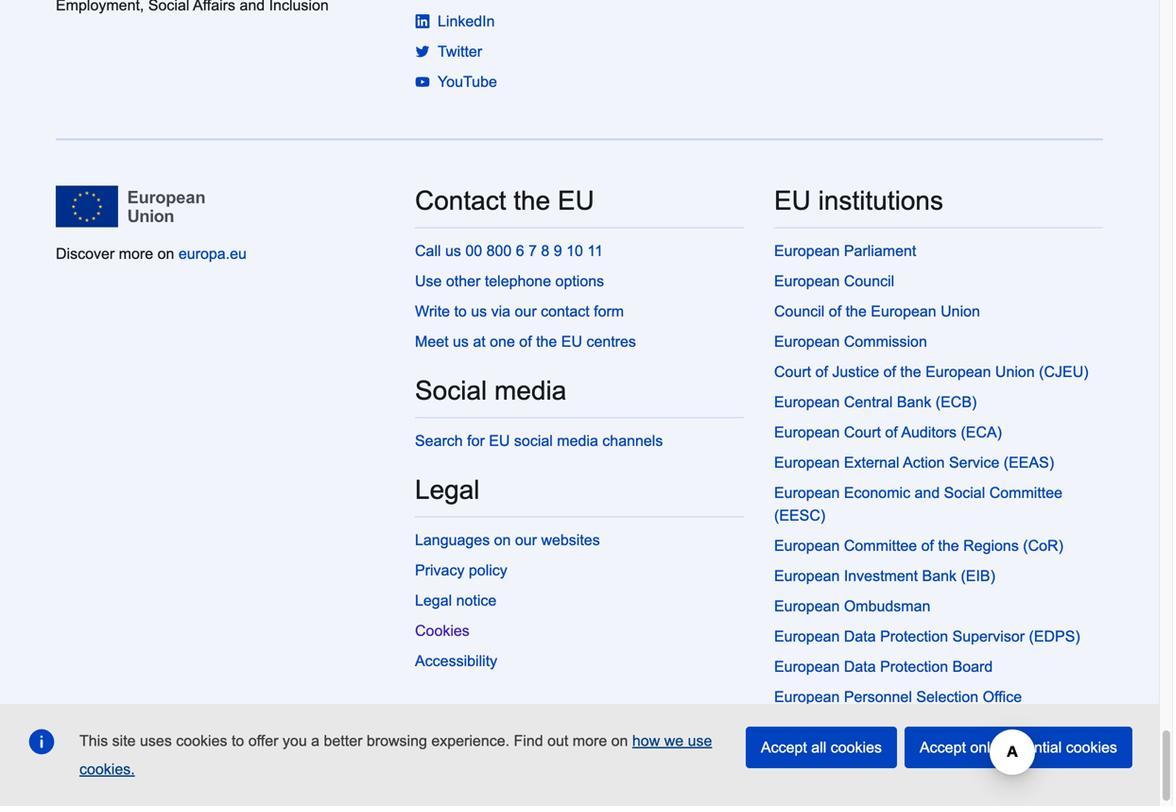 Task type: describe. For each thing, give the bounding box(es) containing it.
this
[[79, 733, 108, 750]]

accept only essential cookies link
[[905, 727, 1133, 769]]

european commission
[[774, 333, 927, 350]]

0 vertical spatial court
[[774, 363, 811, 380]]

privacy policy
[[415, 562, 507, 579]]

of right one
[[519, 333, 532, 350]]

accessibility
[[415, 653, 497, 670]]

european for european external action service (eeas)
[[774, 454, 840, 471]]

central
[[844, 394, 893, 411]]

use
[[688, 733, 712, 750]]

european data protection board link
[[774, 658, 993, 675]]

of down european central bank (ecb)
[[885, 424, 898, 441]]

we
[[664, 733, 684, 750]]

court of justice of the european union (cjeu)
[[774, 363, 1089, 380]]

service
[[949, 454, 1000, 471]]

via
[[491, 303, 511, 320]]

us for 00
[[445, 242, 461, 259]]

of down european council link
[[829, 303, 842, 320]]

european data protection supervisor (edps)
[[774, 628, 1080, 645]]

selection
[[916, 689, 979, 706]]

parliament
[[844, 242, 916, 259]]

6
[[516, 242, 524, 259]]

all
[[811, 739, 827, 756]]

social inside european economic and social committee (eesc)
[[944, 484, 985, 501]]

eu right for
[[489, 432, 510, 449]]

eu down contact at the top of page
[[561, 333, 582, 350]]

2 our from the top
[[515, 532, 537, 549]]

write
[[415, 303, 450, 320]]

800
[[486, 242, 512, 259]]

publications office of the european union
[[774, 719, 1055, 736]]

1 horizontal spatial court
[[844, 424, 881, 441]]

discover more on europa.eu
[[56, 245, 247, 262]]

external
[[844, 454, 900, 471]]

eu institutions
[[774, 186, 943, 215]]

the down the selection
[[920, 719, 941, 736]]

agencies
[[774, 749, 836, 766]]

european personnel selection office link
[[774, 689, 1022, 706]]

1 horizontal spatial to
[[454, 303, 467, 320]]

0 vertical spatial union
[[941, 303, 980, 320]]

1 vertical spatial office
[[860, 719, 899, 736]]

europa.eu link
[[179, 245, 247, 262]]

of down commission
[[884, 363, 896, 380]]

bank for (eib)
[[922, 568, 957, 585]]

0 horizontal spatial committee
[[844, 537, 917, 554]]

discover
[[56, 245, 115, 262]]

committee inside european economic and social committee (eesc)
[[990, 484, 1063, 501]]

european personnel selection office
[[774, 689, 1022, 706]]

council of the european union
[[774, 303, 980, 320]]

better
[[324, 733, 362, 750]]

legal for legal
[[415, 475, 480, 505]]

uses
[[140, 733, 172, 750]]

languages
[[415, 532, 490, 549]]

action
[[903, 454, 945, 471]]

youtube
[[438, 73, 497, 90]]

of down european personnel selection office link
[[903, 719, 916, 736]]

1 our from the top
[[515, 303, 537, 320]]

(eesc)
[[774, 507, 826, 524]]

european for european court of auditors (eca)
[[774, 424, 840, 441]]

2 vertical spatial union
[[1015, 719, 1055, 736]]

1 vertical spatial to
[[232, 733, 244, 750]]

linkedin link
[[415, 13, 495, 30]]

1 vertical spatial media
[[557, 432, 598, 449]]

europa.eu
[[179, 245, 247, 262]]

of down european economic and social committee (eesc)
[[921, 537, 934, 554]]

legal for legal notice
[[415, 592, 452, 609]]

one
[[490, 333, 515, 350]]

xs image for linkedin
[[415, 14, 430, 29]]

european ombudsman link
[[774, 598, 931, 615]]

search for eu social media channels link
[[415, 432, 663, 449]]

court of justice of the european union (cjeu) link
[[774, 363, 1089, 380]]

privacy
[[415, 562, 465, 579]]

us for at
[[453, 333, 469, 350]]

protection for supervisor
[[880, 628, 948, 645]]

centres
[[587, 333, 636, 350]]

out
[[547, 733, 568, 750]]

board
[[953, 658, 993, 675]]

european data protection board
[[774, 658, 993, 675]]

the up 7
[[514, 186, 550, 215]]

notice
[[456, 592, 497, 609]]

essential
[[1002, 739, 1062, 756]]

how we use cookies. link
[[79, 733, 712, 778]]

of left justice
[[815, 363, 828, 380]]

european for european economic and social committee (eesc)
[[774, 484, 840, 501]]

eu up european parliament
[[774, 186, 811, 215]]

european economic and social committee (eesc) link
[[774, 484, 1063, 524]]

1 horizontal spatial council
[[844, 273, 894, 290]]

european for european personnel selection office
[[774, 689, 840, 706]]

contact
[[415, 186, 506, 215]]

bank for (ecb)
[[897, 394, 931, 411]]

cookies for this
[[176, 733, 227, 750]]

cookies for accept
[[1066, 739, 1117, 756]]

how
[[632, 733, 660, 750]]

write to us via our contact form
[[415, 303, 624, 320]]

european commission link
[[774, 333, 927, 350]]

browsing
[[367, 733, 427, 750]]

european council
[[774, 273, 894, 290]]

european committee of the regions (cor) link
[[774, 537, 1063, 554]]

publications
[[774, 719, 856, 736]]

find
[[514, 733, 543, 750]]

european for european council
[[774, 273, 840, 290]]

protection for board
[[880, 658, 948, 675]]

meet
[[415, 333, 449, 350]]

this site uses cookies to offer you a better browsing experience. find out more on
[[79, 733, 632, 750]]

european for european data protection supervisor (edps)
[[774, 628, 840, 645]]

1 vertical spatial on
[[494, 532, 511, 549]]

form
[[594, 303, 624, 320]]

cookies link
[[415, 622, 470, 639]]

channels
[[602, 432, 663, 449]]

(cjeu)
[[1039, 363, 1089, 380]]



Task type: vqa. For each thing, say whether or not it's contained in the screenshot.
1st specialists
no



Task type: locate. For each thing, give the bounding box(es) containing it.
european economic and social committee (eesc)
[[774, 484, 1063, 524]]

cookies.
[[79, 761, 135, 778]]

of
[[829, 303, 842, 320], [519, 333, 532, 350], [815, 363, 828, 380], [884, 363, 896, 380], [885, 424, 898, 441], [921, 537, 934, 554], [903, 719, 916, 736]]

2 data from the top
[[844, 658, 876, 675]]

twitter
[[438, 43, 482, 60]]

00
[[465, 242, 482, 259]]

office
[[983, 689, 1022, 706], [860, 719, 899, 736]]

protection down ombudsman
[[880, 628, 948, 645]]

xs image for youtube
[[415, 74, 430, 90]]

accept all cookies link
[[746, 727, 897, 769]]

social
[[514, 432, 553, 449]]

0 horizontal spatial court
[[774, 363, 811, 380]]

personnel
[[844, 689, 912, 706]]

commission
[[844, 333, 927, 350]]

1 vertical spatial union
[[995, 363, 1035, 380]]

2 horizontal spatial on
[[611, 733, 628, 750]]

accept all cookies
[[761, 739, 882, 756]]

social down service
[[944, 484, 985, 501]]

1 vertical spatial more
[[573, 733, 607, 750]]

social
[[415, 376, 487, 405], [944, 484, 985, 501]]

european data protection supervisor (edps) link
[[774, 628, 1080, 645]]

offer
[[248, 733, 278, 750]]

european for european data protection board
[[774, 658, 840, 675]]

european inside european economic and social committee (eesc)
[[774, 484, 840, 501]]

the down contact at the top of page
[[536, 333, 557, 350]]

options
[[555, 273, 604, 290]]

0 vertical spatial media
[[494, 376, 567, 405]]

languages on our websites
[[415, 532, 600, 549]]

european committee of the regions (cor)
[[774, 537, 1063, 554]]

linkedin
[[438, 13, 495, 30]]

european
[[774, 242, 840, 259], [774, 273, 840, 290], [871, 303, 937, 320], [774, 333, 840, 350], [926, 363, 991, 380], [774, 394, 840, 411], [774, 424, 840, 441], [774, 454, 840, 471], [774, 484, 840, 501], [774, 537, 840, 554], [774, 568, 840, 585], [774, 598, 840, 615], [774, 628, 840, 645], [774, 658, 840, 675], [774, 689, 840, 706], [945, 719, 1011, 736]]

1 horizontal spatial social
[[944, 484, 985, 501]]

1 horizontal spatial cookies
[[831, 739, 882, 756]]

eu up "10"
[[558, 186, 595, 215]]

9
[[554, 242, 562, 259]]

1 vertical spatial data
[[844, 658, 876, 675]]

council down european council link
[[774, 303, 825, 320]]

media
[[494, 376, 567, 405], [557, 432, 598, 449]]

accept
[[761, 739, 807, 756], [920, 739, 966, 756]]

(edps)
[[1029, 628, 1080, 645]]

1 horizontal spatial on
[[494, 532, 511, 549]]

union up court of justice of the european union (cjeu) link
[[941, 303, 980, 320]]

european for european committee of the regions (cor)
[[774, 537, 840, 554]]

0 vertical spatial council
[[844, 273, 894, 290]]

1 legal from the top
[[415, 475, 480, 505]]

to
[[454, 303, 467, 320], [232, 733, 244, 750]]

0 vertical spatial protection
[[880, 628, 948, 645]]

10
[[566, 242, 583, 259]]

council up "council of the european union" 'link'
[[844, 273, 894, 290]]

(cor)
[[1023, 537, 1063, 554]]

protection down european data protection supervisor (edps) link
[[880, 658, 948, 675]]

media right social
[[557, 432, 598, 449]]

0 horizontal spatial cookies
[[176, 733, 227, 750]]

the left regions
[[938, 537, 959, 554]]

0 vertical spatial office
[[983, 689, 1022, 706]]

contact the eu
[[415, 186, 595, 215]]

legal down search
[[415, 475, 480, 505]]

1 vertical spatial social
[[944, 484, 985, 501]]

0 horizontal spatial office
[[860, 719, 899, 736]]

more right out
[[573, 733, 607, 750]]

auditors
[[901, 424, 957, 441]]

1 vertical spatial legal
[[415, 592, 452, 609]]

cookies right essential
[[1066, 739, 1117, 756]]

2 legal from the top
[[415, 592, 452, 609]]

call
[[415, 242, 441, 259]]

0 horizontal spatial more
[[119, 245, 153, 262]]

accept for accept all cookies
[[761, 739, 807, 756]]

0 horizontal spatial accept
[[761, 739, 807, 756]]

call us 00 800 6 7 8 9 10 11 link
[[415, 242, 603, 259]]

1 horizontal spatial more
[[573, 733, 607, 750]]

2 protection from the top
[[880, 658, 948, 675]]

social up search
[[415, 376, 487, 405]]

1 vertical spatial court
[[844, 424, 881, 441]]

how we use cookies.
[[79, 733, 712, 778]]

privacy policy link
[[415, 562, 507, 579]]

0 vertical spatial social
[[415, 376, 487, 405]]

publications office of the european union link
[[774, 719, 1055, 736]]

accept for accept only essential cookies
[[920, 739, 966, 756]]

data for european data protection board
[[844, 658, 876, 675]]

xs image inside "linkedin" link
[[415, 14, 430, 29]]

european for european parliament
[[774, 242, 840, 259]]

data up the "personnel"
[[844, 658, 876, 675]]

us left at
[[453, 333, 469, 350]]

justice
[[832, 363, 879, 380]]

1 accept from the left
[[761, 739, 807, 756]]

1 vertical spatial xs image
[[415, 74, 430, 90]]

agencies link
[[774, 749, 836, 766]]

1 vertical spatial our
[[515, 532, 537, 549]]

0 vertical spatial us
[[445, 242, 461, 259]]

european external action service (eeas) link
[[774, 454, 1054, 471]]

1 horizontal spatial office
[[983, 689, 1022, 706]]

telephone
[[485, 273, 551, 290]]

legal
[[415, 475, 480, 505], [415, 592, 452, 609]]

on left how
[[611, 733, 628, 750]]

accept down publications office of the european union link
[[920, 739, 966, 756]]

0 horizontal spatial to
[[232, 733, 244, 750]]

the down commission
[[900, 363, 921, 380]]

bank up "auditors"
[[897, 394, 931, 411]]

0 vertical spatial more
[[119, 245, 153, 262]]

2 xs image from the top
[[415, 74, 430, 90]]

to left offer
[[232, 733, 244, 750]]

policy
[[469, 562, 507, 579]]

data for european data protection supervisor (edps)
[[844, 628, 876, 645]]

court left justice
[[774, 363, 811, 380]]

meet us at one of the eu centres
[[415, 333, 636, 350]]

write to us via our contact form link
[[415, 303, 624, 320]]

on up policy
[[494, 532, 511, 549]]

0 horizontal spatial social
[[415, 376, 487, 405]]

committee down (eeas)
[[990, 484, 1063, 501]]

european central bank (ecb)
[[774, 394, 977, 411]]

1 vertical spatial protection
[[880, 658, 948, 675]]

investment
[[844, 568, 918, 585]]

committee up investment at the bottom right of page
[[844, 537, 917, 554]]

social media
[[415, 376, 567, 405]]

cookies right uses
[[176, 733, 227, 750]]

a
[[311, 733, 320, 750]]

european parliament
[[774, 242, 916, 259]]

data down european ombudsman
[[844, 628, 876, 645]]

other
[[446, 273, 481, 290]]

legal notice
[[415, 592, 497, 609]]

use
[[415, 273, 442, 290]]

1 xs image from the top
[[415, 14, 430, 29]]

institutions
[[818, 186, 943, 215]]

the
[[514, 186, 550, 215], [846, 303, 867, 320], [536, 333, 557, 350], [900, 363, 921, 380], [938, 537, 959, 554], [920, 719, 941, 736]]

0 vertical spatial on
[[157, 245, 174, 262]]

cookies
[[415, 622, 470, 639]]

economic
[[844, 484, 910, 501]]

2 accept from the left
[[920, 739, 966, 756]]

site
[[112, 733, 136, 750]]

xs image up xs icon on the top left of the page
[[415, 14, 430, 29]]

(ecb)
[[936, 394, 977, 411]]

european for european central bank (ecb)
[[774, 394, 840, 411]]

call us 00 800 6 7 8 9 10 11
[[415, 242, 603, 259]]

european for european commission
[[774, 333, 840, 350]]

1 vertical spatial bank
[[922, 568, 957, 585]]

us
[[445, 242, 461, 259], [471, 303, 487, 320], [453, 333, 469, 350]]

1 horizontal spatial accept
[[920, 739, 966, 756]]

(eca)
[[961, 424, 1002, 441]]

0 vertical spatial xs image
[[415, 14, 430, 29]]

european union flag image
[[56, 186, 205, 227]]

only
[[970, 739, 998, 756]]

and
[[915, 484, 940, 501]]

8
[[541, 242, 550, 259]]

0 vertical spatial committee
[[990, 484, 1063, 501]]

office down the "personnel"
[[860, 719, 899, 736]]

accept left all
[[761, 739, 807, 756]]

us left via
[[471, 303, 487, 320]]

union up essential
[[1015, 719, 1055, 736]]

the up european commission link
[[846, 303, 867, 320]]

0 horizontal spatial on
[[157, 245, 174, 262]]

1 horizontal spatial committee
[[990, 484, 1063, 501]]

to right write
[[454, 303, 467, 320]]

xs image
[[415, 44, 430, 59]]

european for european investment bank (eib)
[[774, 568, 840, 585]]

more down european union flag image at the top left of the page
[[119, 245, 153, 262]]

cookies right all
[[831, 739, 882, 756]]

1 protection from the top
[[880, 628, 948, 645]]

bank down european committee of the regions (cor) link
[[922, 568, 957, 585]]

supervisor
[[953, 628, 1025, 645]]

7
[[529, 242, 537, 259]]

2 horizontal spatial cookies
[[1066, 739, 1117, 756]]

xs image down xs icon on the top left of the page
[[415, 74, 430, 90]]

2 vertical spatial us
[[453, 333, 469, 350]]

meet us at one of the eu centres link
[[415, 333, 636, 350]]

eu
[[558, 186, 595, 215], [774, 186, 811, 215], [561, 333, 582, 350], [489, 432, 510, 449]]

0 vertical spatial our
[[515, 303, 537, 320]]

1 vertical spatial council
[[774, 303, 825, 320]]

0 vertical spatial legal
[[415, 475, 480, 505]]

xs image inside "youtube" link
[[415, 74, 430, 90]]

0 horizontal spatial council
[[774, 303, 825, 320]]

0 vertical spatial to
[[454, 303, 467, 320]]

union left (cjeu) on the right
[[995, 363, 1035, 380]]

office down board
[[983, 689, 1022, 706]]

1 vertical spatial us
[[471, 303, 487, 320]]

contact
[[541, 303, 590, 320]]

search
[[415, 432, 463, 449]]

european investment bank (eib)
[[774, 568, 995, 585]]

our left websites
[[515, 532, 537, 549]]

us left 00
[[445, 242, 461, 259]]

0 vertical spatial bank
[[897, 394, 931, 411]]

european council link
[[774, 273, 894, 290]]

media down "meet us at one of the eu centres" link
[[494, 376, 567, 405]]

1 vertical spatial committee
[[844, 537, 917, 554]]

on left europa.eu
[[157, 245, 174, 262]]

0 vertical spatial data
[[844, 628, 876, 645]]

2 vertical spatial on
[[611, 733, 628, 750]]

our right via
[[515, 303, 537, 320]]

accept only essential cookies
[[920, 739, 1117, 756]]

legal down privacy
[[415, 592, 452, 609]]

european central bank (ecb) link
[[774, 394, 977, 411]]

european for european ombudsman
[[774, 598, 840, 615]]

xs image
[[415, 14, 430, 29], [415, 74, 430, 90]]

european court of auditors (eca) link
[[774, 424, 1002, 441]]

twitter link
[[415, 43, 482, 60]]

1 data from the top
[[844, 628, 876, 645]]

court
[[774, 363, 811, 380], [844, 424, 881, 441]]

court down central at the right of the page
[[844, 424, 881, 441]]



